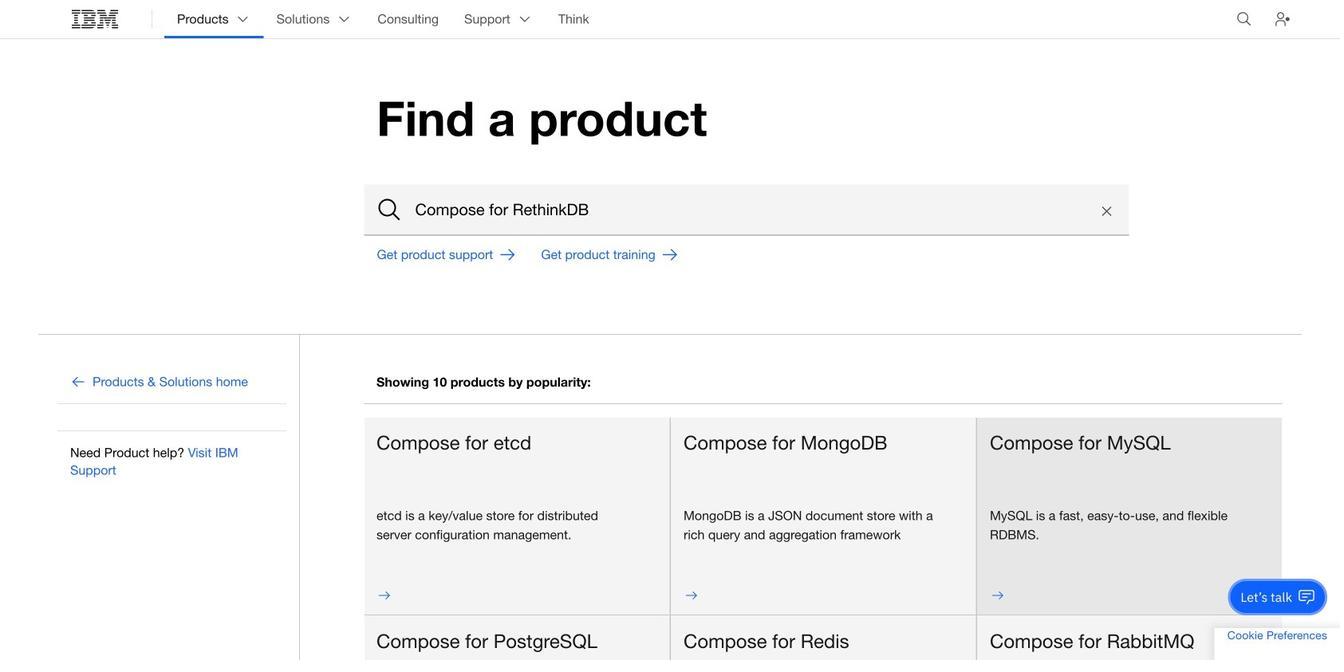 Task type: describe. For each thing, give the bounding box(es) containing it.
2 [object object] image from the left
[[684, 590, 700, 603]]

search element
[[364, 185, 1130, 236]]

[object object] image
[[991, 590, 1007, 603]]

1 [object object] image from the left
[[377, 590, 393, 603]]



Task type: locate. For each thing, give the bounding box(es) containing it.
test region
[[364, 417, 670, 615], [670, 417, 977, 615], [364, 615, 670, 661], [670, 615, 977, 661], [977, 615, 1283, 661]]

[object object] image
[[377, 590, 393, 603], [684, 590, 700, 603]]

1 horizontal spatial [object object] image
[[684, 590, 700, 603]]

let's talk element
[[1241, 589, 1293, 607]]

0 horizontal spatial [object object] image
[[377, 590, 393, 603]]

Search text field
[[364, 185, 1130, 236]]



